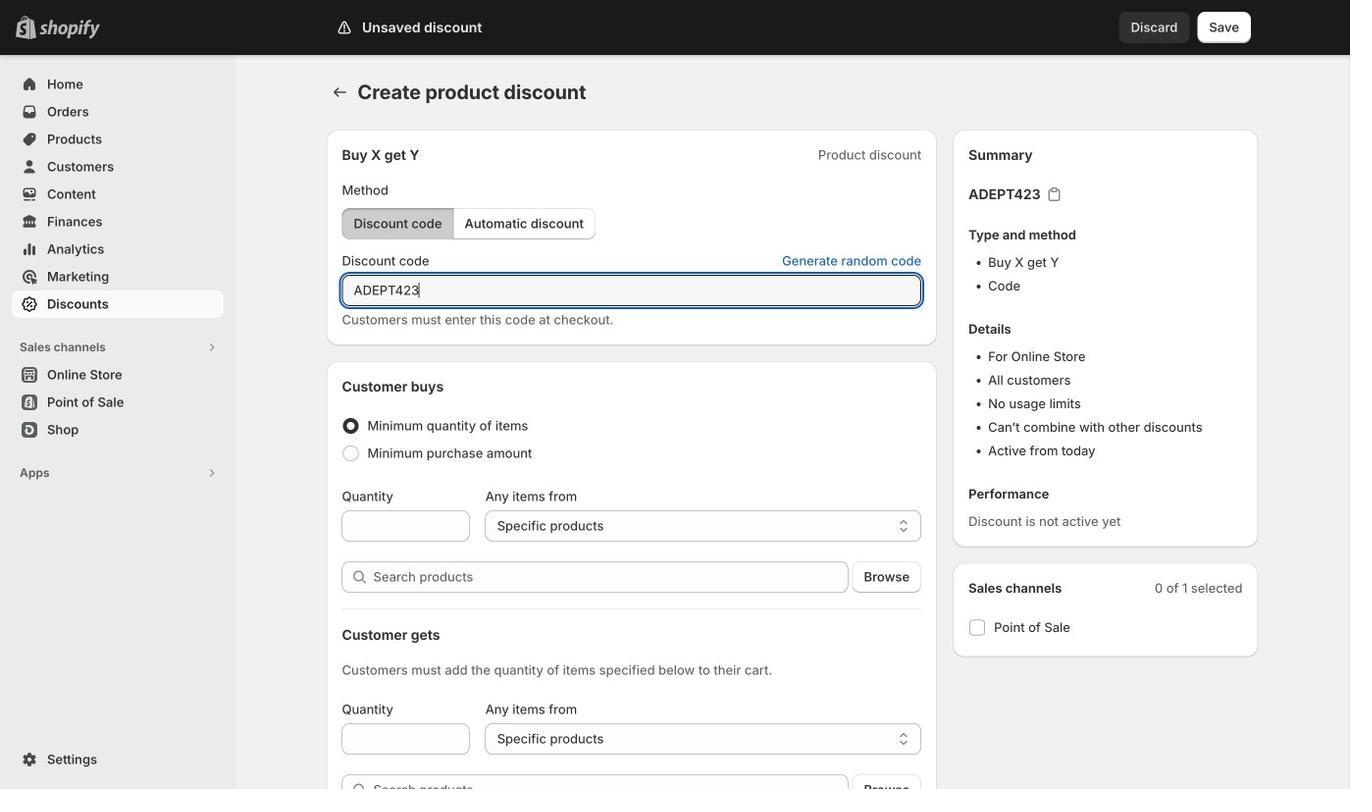 Task type: vqa. For each thing, say whether or not it's contained in the screenshot.
the Search products text box
yes



Task type: describe. For each thing, give the bounding box(es) containing it.
Search products text field
[[374, 562, 849, 593]]



Task type: locate. For each thing, give the bounding box(es) containing it.
None text field
[[342, 275, 922, 306], [342, 510, 470, 542], [342, 275, 922, 306], [342, 510, 470, 542]]

None text field
[[342, 724, 470, 755]]

shopify image
[[39, 19, 100, 39]]

Search products text field
[[374, 775, 849, 789]]



